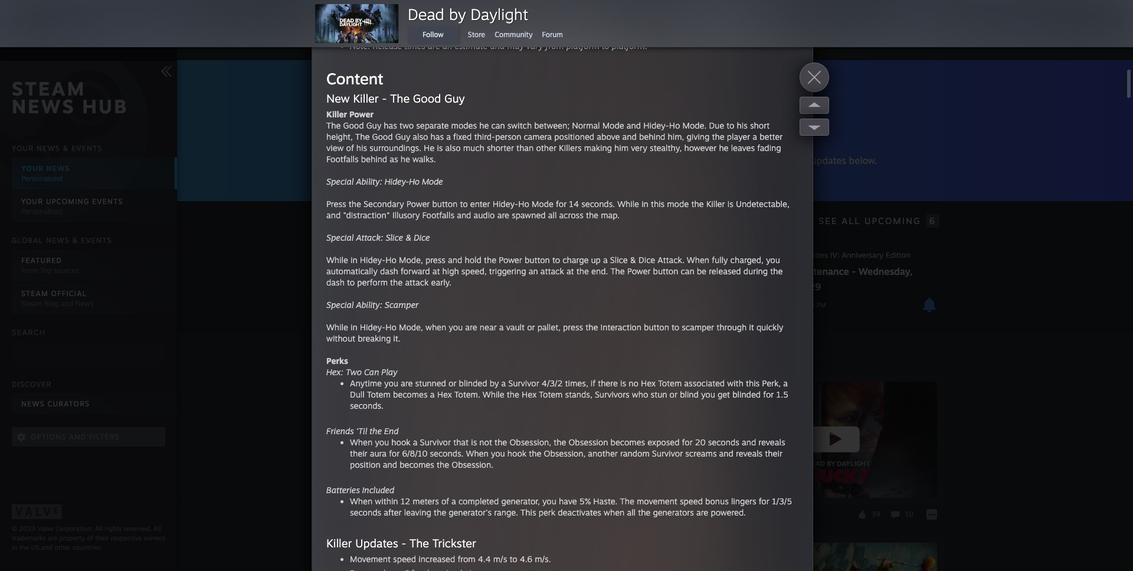 Task type: describe. For each thing, give the bounding box(es) containing it.
ho
[[409, 177, 420, 187]]

2 vertical spatial survivor
[[653, 449, 683, 459]]

in for sign in with your steam account to access your personalized news hub or explore featured news and updates below.
[[388, 155, 396, 167]]

39
[[872, 511, 881, 519]]

2 horizontal spatial of
[[791, 250, 798, 260]]

news up access
[[522, 97, 553, 112]]

sign in with your steam account to access your personalized news hub or explore featured news and updates below.
[[366, 155, 878, 167]]

for left 20
[[683, 438, 693, 448]]

today for today at 12:00 pm
[[373, 301, 391, 309]]

by up 22
[[413, 382, 423, 394]]

2023
[[19, 525, 35, 533]]

guys
[[693, 469, 712, 479]]

0 vertical spatial dead by daylight
[[408, 5, 529, 24]]

horror
[[537, 457, 560, 467]]

two
[[346, 367, 362, 377]]

ability: for scamper
[[356, 300, 383, 310]]

|
[[628, 266, 630, 278]]

owners
[[144, 535, 166, 543]]

special for special ability: hidey-ho mode
[[327, 177, 354, 187]]

today at 2:00 pm
[[567, 301, 621, 309]]

aura
[[370, 449, 387, 459]]

are inside 'perks hex: two can play anytime you are stunned or blinded by a survivor 4/3/2 times, if there is no hex totem associated with this perk, a dull totem becomes a hex totem. while the hex totem stands, survivors who stun or blind you get blinded for 1.5 seconds.'
[[401, 379, 413, 389]]

1 vertical spatial new
[[387, 544, 407, 555]]

today for today
[[366, 347, 406, 360]]

store
[[468, 30, 486, 39]]

when inside batteries included when within 12 meters of a completed generator, you have 5% haste. the movement speed bonus lingers for 1/3/5 seconds after leaving the generator's range. this perk deactivates when all the generators are powered.
[[350, 497, 373, 507]]

0 vertical spatial daylight
[[471, 5, 529, 24]]

the up increased
[[410, 537, 429, 551]]

1 vertical spatial speed
[[393, 555, 416, 565]]

save up to 70% during the construction simulator franchise sale!
[[373, 266, 546, 293]]

1.5
[[777, 390, 789, 400]]

a up while
[[502, 379, 506, 389]]

- left 'world'
[[402, 537, 407, 551]]

0 vertical spatial reveals
[[759, 438, 786, 448]]

events for your news & events
[[71, 144, 102, 153]]

to left access
[[511, 155, 520, 167]]

1 horizontal spatial their
[[350, 449, 368, 459]]

4.4
[[478, 555, 491, 565]]

featured for featured from top sources
[[21, 256, 62, 265]]

and left updates at the right top of page
[[793, 155, 809, 167]]

personalized inside your upcoming events personalized
[[21, 208, 63, 216]]

special for special attack: slice & dice
[[327, 233, 354, 243]]

dead up follow
[[408, 5, 445, 24]]

the inside content new killer - the good guy killer power
[[390, 92, 410, 106]]

minutes
[[433, 427, 463, 436]]

get
[[424, 97, 445, 112]]

0 horizontal spatial an
[[443, 41, 453, 51]]

times,
[[566, 379, 589, 389]]

now
[[528, 404, 556, 422]]

by up estimate
[[449, 5, 466, 24]]

killer:
[[685, 457, 706, 467]]

1 vertical spatial obsession,
[[544, 449, 586, 459]]

a down the stunned
[[430, 390, 435, 400]]

the right not
[[495, 438, 507, 448]]

dlc
[[373, 427, 386, 436]]

of inside © 2023 valve corporation. all rights reserved. all trademarks are property of their respective owners in the us and other countries.
[[87, 535, 93, 543]]

featured
[[727, 155, 764, 167]]

the up "add-" at the left bottom of page
[[529, 449, 542, 459]]

0 horizontal spatial totem
[[367, 390, 391, 400]]

server
[[761, 266, 790, 278]]

screams
[[686, 449, 717, 459]]

seconds inside friends 'til the end when you hook a survivor that is not the obsession, the obsession becomes exposed for 20 seconds and reveals their aura for 6/8/10 seconds. when you hook the obsession, another random survivor screams and reveals their position and becomes the obsession.
[[709, 438, 740, 448]]

chucky inside the chucky chapter is now available on steam! dlc release 22 minutes ago meet your new best friend 'til the end.
[[402, 404, 452, 422]]

completed
[[459, 497, 499, 507]]

times
[[405, 41, 426, 51]]

0 horizontal spatial hex
[[437, 390, 452, 400]]

1 vertical spatial or
[[449, 379, 457, 389]]

sign for sign in
[[387, 125, 406, 135]]

new inside content new killer - the good guy killer power
[[327, 92, 350, 106]]

steam news hub
[[12, 77, 128, 118]]

friends
[[327, 426, 354, 436]]

dead up update at the top of page
[[581, 250, 600, 260]]

hidey-
[[385, 177, 409, 187]]

note: release times are an estimate and may vary from platform to platform.
[[350, 41, 648, 51]]

end
[[384, 426, 399, 436]]

news inside "steam official steam blog and news"
[[75, 299, 94, 308]]

0 vertical spatial hook
[[392, 438, 411, 448]]

2 horizontal spatial good
[[670, 469, 690, 479]]

purchasing
[[469, 469, 511, 479]]

the up box.
[[373, 469, 388, 479]]

10 link
[[889, 507, 914, 523]]

after
[[384, 508, 402, 518]]

a up 1.5
[[784, 379, 788, 389]]

10
[[906, 511, 914, 519]]

your inside the chucky chapter is now available on steam! dlc release 22 minutes ago meet your new best friend 'til the end.
[[399, 439, 418, 451]]

the right 'til
[[370, 426, 382, 436]]

your for your upcoming events personalized
[[21, 197, 43, 206]]

1 horizontal spatial your
[[420, 155, 440, 167]]

2 all from the left
[[154, 525, 161, 533]]

update
[[567, 266, 599, 278]]

end.
[[521, 439, 541, 451]]

0 vertical spatial when
[[350, 438, 373, 448]]

at for update
[[587, 301, 593, 309]]

news up your news personalized on the left
[[37, 144, 60, 153]]

on inside dead by daylight: chucky brings an iconic horror legend into the fog with a new killer: the good guy - chucky. purchasing this add-on unlocks an exclusive charm: good guys box.
[[547, 469, 557, 479]]

you down "associated"
[[702, 390, 716, 400]]

associated
[[685, 379, 725, 389]]

exposed
[[648, 438, 680, 448]]

you down not
[[491, 449, 505, 459]]

increased
[[419, 555, 456, 565]]

2 horizontal spatial their
[[766, 449, 783, 459]]

you down play
[[385, 379, 399, 389]]

perk
[[539, 508, 556, 518]]

updates
[[812, 155, 847, 167]]

2 horizontal spatial your
[[555, 155, 574, 167]]

dull
[[350, 390, 365, 400]]

trademarks
[[12, 535, 46, 543]]

special ability: hidey-ho mode
[[327, 177, 443, 187]]

discover
[[12, 381, 52, 389]]

0 vertical spatial personalized
[[448, 97, 519, 112]]

2 vertical spatial becomes
[[400, 460, 435, 470]]

the up exclusive
[[608, 457, 622, 467]]

perks hex: two can play anytime you are stunned or blinded by a survivor 4/3/2 times, if there is no hex totem associated with this perk, a dull totem becomes a hex totem. while the hex totem stands, survivors who stun or blind you get blinded for 1.5 seconds.
[[327, 356, 789, 411]]

box.
[[373, 480, 390, 490]]

and down aura
[[383, 460, 398, 470]]

events inside your upcoming events personalized
[[92, 197, 123, 206]]

forum
[[543, 30, 563, 39]]

official
[[51, 289, 87, 298]]

0 vertical spatial with
[[399, 155, 418, 167]]

2 news from the left
[[767, 155, 790, 167]]

stun
[[651, 390, 668, 400]]

dead down play
[[387, 382, 410, 394]]

pm for -
[[817, 301, 827, 309]]

astragon
[[387, 250, 418, 260]]

see
[[819, 216, 838, 227]]

news down discover at the bottom of the page
[[21, 400, 45, 409]]

1 horizontal spatial an
[[500, 457, 509, 467]]

fog
[[625, 457, 639, 467]]

seconds inside batteries included when within 12 meters of a completed generator, you have 5% haste. the movement speed bonus lingers for 1/3/5 seconds after leaving the generator's range. this perk deactivates when all the generators are powered.
[[350, 508, 382, 518]]

into
[[591, 457, 606, 467]]

2 horizontal spatial totem
[[659, 379, 682, 389]]

no
[[629, 379, 639, 389]]

2 horizontal spatial hex
[[641, 379, 656, 389]]

dice
[[414, 233, 430, 243]]

a inside friends 'til the end when you hook a survivor that is not the obsession, the obsession becomes exposed for 20 seconds and reveals their aura for 6/8/10 seconds. when you hook the obsession, another random survivor screams and reveals their position and becomes the obsession.
[[413, 438, 418, 448]]

deactivates
[[558, 508, 602, 518]]

at for server
[[793, 301, 799, 309]]

you inside batteries included when within 12 meters of a completed generator, you have 5% haste. the movement speed bonus lingers for 1/3/5 seconds after leaving the generator's range. this perk deactivates when all the generators are powered.
[[543, 497, 557, 507]]

speed inside batteries included when within 12 meters of a completed generator, you have 5% haste. the movement speed bonus lingers for 1/3/5 seconds after leaving the generator's range. this perk deactivates when all the generators are powered.
[[680, 497, 703, 507]]

not
[[480, 438, 493, 448]]

may
[[508, 41, 525, 51]]

brings
[[474, 457, 497, 467]]

ability: for hidey-
[[356, 177, 383, 187]]

top
[[40, 266, 52, 275]]

save
[[373, 266, 394, 278]]

meet
[[373, 439, 396, 451]]

obsession.
[[452, 460, 494, 470]]

featured for featured
[[426, 251, 457, 260]]

the inside the chucky chapter is now available on steam! dlc release 22 minutes ago meet your new best friend 'til the end.
[[373, 404, 398, 422]]

0 horizontal spatial good
[[390, 469, 411, 479]]

2 horizontal spatial &
[[406, 233, 412, 243]]

that
[[454, 438, 469, 448]]

the down movement
[[639, 508, 651, 518]]

are down follow
[[428, 41, 441, 51]]

obsession
[[569, 438, 609, 448]]

0 vertical spatial or
[[680, 155, 689, 167]]

all inside batteries included when within 12 meters of a completed generator, you have 5% haste. the movement speed bonus lingers for 1/3/5 seconds after leaving the generator's range. this perk deactivates when all the generators are powered.
[[627, 508, 636, 518]]

tomorrow at 4:00 pm
[[761, 301, 827, 309]]

your for your news & events
[[12, 144, 34, 153]]

seconds. inside 'perks hex: two can play anytime you are stunned or blinded by a survivor 4/3/2 times, if there is no hex totem associated with this perk, a dull totem becomes a hex totem. while the hex totem stands, survivors who stun or blind you get blinded for 1.5 seconds.'
[[350, 401, 384, 411]]

1 all from the left
[[95, 525, 103, 533]]

the inside the chucky chapter is now available on steam! dlc release 22 minutes ago meet your new best friend 'til the end.
[[504, 439, 519, 451]]

and left filters
[[69, 433, 86, 442]]

a inside dead by daylight: chucky brings an iconic horror legend into the fog with a new killer: the good guy - chucky. purchasing this add-on unlocks an exclusive charm: good guys box.
[[660, 457, 665, 467]]

- inside server maintenance - wednesday, november 29
[[852, 266, 857, 278]]

is inside friends 'til the end when you hook a survivor that is not the obsession, the obsession becomes exposed for 20 seconds and reveals their aura for 6/8/10 seconds. when you hook the obsession, another random survivor screams and reveals their position and becomes the obsession.
[[471, 438, 477, 448]]

corporation.
[[55, 525, 93, 533]]

& for global news & events
[[72, 236, 78, 245]]

world
[[410, 544, 436, 555]]

batteries included when within 12 meters of a completed generator, you have 5% haste. the movement speed bonus lingers for 1/3/5 seconds after leaving the generator's range. this perk deactivates when all the generators are powered.
[[327, 485, 793, 518]]

2 vertical spatial killer
[[327, 537, 352, 551]]

1 vertical spatial killer
[[327, 109, 347, 119]]

& for your news & events
[[63, 144, 69, 153]]

for right aura
[[389, 449, 400, 459]]

ago
[[466, 427, 480, 436]]

©
[[12, 525, 17, 533]]

1 vertical spatial when
[[466, 449, 489, 459]]

position
[[350, 460, 381, 470]]

seconds. inside friends 'til the end when you hook a survivor that is not the obsession, the obsession becomes exposed for 20 seconds and reveals their aura for 6/8/10 seconds. when you hook the obsession, another random survivor screams and reveals their position and becomes the obsession.
[[430, 449, 464, 459]]

- inside content new killer - the good guy killer power
[[382, 92, 387, 106]]

a inside batteries included when within 12 meters of a completed generator, you have 5% haste. the movement speed bonus lingers for 1/3/5 seconds after leaving the generator's range. this perk deactivates when all the generators are powered.
[[452, 497, 456, 507]]

1 vertical spatial becomes
[[611, 438, 646, 448]]

1 horizontal spatial hex
[[522, 390, 537, 400]]

guy inside content new killer - the good guy killer power
[[445, 92, 465, 106]]

lingers
[[732, 497, 757, 507]]

anniversary
[[842, 250, 884, 260]]

search
[[12, 328, 46, 337]]

by inside dead by daylight: chucky brings an iconic horror legend into the fog with a new killer: the good guy - chucky. purchasing this add-on unlocks an exclusive charm: good guys box.
[[395, 457, 405, 467]]

meters
[[413, 497, 439, 507]]

and right 20
[[742, 438, 757, 448]]

scamper
[[385, 300, 419, 310]]

the down best
[[437, 460, 450, 470]]

the up horror
[[554, 438, 567, 448]]

and inside "steam official steam blog and news"
[[61, 299, 73, 308]]

by up 7.4.0
[[602, 250, 610, 260]]

sale!
[[524, 281, 546, 293]]

70%
[[423, 266, 442, 278]]

and left the may
[[490, 41, 505, 51]]

generator,
[[502, 497, 540, 507]]

featured from top sources
[[21, 256, 79, 275]]

survivors
[[595, 390, 630, 400]]



Task type: locate. For each thing, give the bounding box(es) containing it.
with up get
[[728, 379, 744, 389]]

1 vertical spatial seconds.
[[430, 449, 464, 459]]

1 horizontal spatial hook
[[508, 449, 527, 459]]

becomes down '6/8/10'
[[400, 460, 435, 470]]

0 horizontal spatial featured
[[21, 256, 62, 265]]

1 horizontal spatial is
[[513, 404, 524, 422]]

update 7.4.0 | chucky
[[567, 266, 666, 278]]

7.4.0
[[602, 266, 625, 278]]

with inside 'perks hex: two can play anytime you are stunned or blinded by a survivor 4/3/2 times, if there is no hex totem associated with this perk, a dull totem becomes a hex totem. while the hex totem stands, survivors who stun or blind you get blinded for 1.5 seconds.'
[[728, 379, 744, 389]]

0 vertical spatial from
[[546, 41, 565, 51]]

the inside the save up to 70% during the construction simulator franchise sale!
[[476, 266, 491, 278]]

dead by daylight for update 7.4.0 | chucky
[[581, 250, 642, 260]]

your up your news personalized on the left
[[12, 144, 34, 153]]

with up ho
[[399, 155, 418, 167]]

1 horizontal spatial seconds.
[[430, 449, 464, 459]]

reveals
[[759, 438, 786, 448], [736, 449, 763, 459]]

for down perk,
[[764, 390, 775, 400]]

1 vertical spatial this
[[513, 469, 527, 479]]

1 horizontal spatial with
[[641, 457, 658, 467]]

to right platform
[[602, 41, 610, 51]]

movement
[[637, 497, 678, 507]]

steam!
[[644, 404, 691, 422]]

dead by daylight for the chucky chapter is now available on steam!
[[387, 382, 462, 394]]

random
[[621, 449, 650, 459]]

sign in to get personalized news
[[366, 97, 553, 112]]

2 vertical spatial an
[[591, 469, 601, 479]]

1 horizontal spatial good
[[413, 92, 441, 106]]

- down anniversary
[[852, 266, 857, 278]]

your down your news & events
[[21, 164, 44, 173]]

survivor inside 'perks hex: two can play anytime you are stunned or blinded by a survivor 4/3/2 times, if there is no hex totem associated with this perk, a dull totem becomes a hex totem. while the hex totem stands, survivors who stun or blind you get blinded for 1.5 seconds.'
[[509, 379, 540, 389]]

1 horizontal spatial all
[[842, 216, 861, 227]]

guy inside dead by daylight: chucky brings an iconic horror legend into the fog with a new killer: the good guy - chucky. purchasing this add-on unlocks an exclusive charm: good guys box.
[[413, 469, 428, 479]]

2 vertical spatial is
[[471, 438, 477, 448]]

add-
[[529, 469, 547, 479]]

the down trademarks
[[19, 544, 29, 552]]

m/s
[[494, 555, 508, 565]]

becomes down the stunned
[[393, 390, 428, 400]]

reveals up lingers
[[736, 449, 763, 459]]

new down content
[[327, 92, 350, 106]]

you down dlc
[[375, 438, 389, 448]]

survivor
[[509, 379, 540, 389], [420, 438, 451, 448], [653, 449, 683, 459]]

daylight:
[[407, 457, 441, 467]]

their inside © 2023 valve corporation. all rights reserved. all trademarks are property of their respective owners in the us and other countries.
[[95, 535, 109, 543]]

0 horizontal spatial all
[[627, 508, 636, 518]]

the up franchise
[[476, 266, 491, 278]]

blinded right get
[[733, 390, 761, 400]]

3 special from the top
[[327, 300, 354, 310]]

events down your upcoming events personalized
[[81, 236, 112, 245]]

1 vertical spatial survivor
[[420, 438, 451, 448]]

0 horizontal spatial all
[[95, 525, 103, 533]]

range.
[[495, 508, 519, 518]]

new inside the chucky chapter is now available on steam! dlc release 22 minutes ago meet your new best friend 'til the end.
[[421, 439, 439, 451]]

survivor down exposed
[[653, 449, 683, 459]]

0 vertical spatial is
[[621, 379, 627, 389]]

of up countries.
[[87, 535, 93, 543]]

at left 2:00
[[587, 301, 593, 309]]

dead down meet
[[373, 457, 393, 467]]

1 vertical spatial all
[[627, 508, 636, 518]]

1 vertical spatial an
[[500, 457, 509, 467]]

2:00
[[595, 301, 609, 309]]

and right "screams"
[[720, 449, 734, 459]]

1 horizontal spatial or
[[670, 390, 678, 400]]

29
[[810, 281, 822, 293]]

chucky
[[633, 266, 666, 278], [402, 404, 452, 422], [443, 457, 471, 467]]

maintenance
[[792, 266, 850, 278]]

at left 4:00
[[793, 301, 799, 309]]

2 vertical spatial when
[[350, 497, 373, 507]]

are inside © 2023 valve corporation. all rights reserved. all trademarks are property of their respective owners in the us and other countries.
[[48, 535, 57, 543]]

in
[[394, 97, 405, 112]]

to
[[408, 97, 421, 112]]

1 horizontal spatial news
[[767, 155, 790, 167]]

1/3/5
[[772, 497, 793, 507]]

1 vertical spatial dead by daylight
[[581, 250, 642, 260]]

1 vertical spatial special
[[327, 233, 354, 243]]

1 pm from the left
[[421, 301, 430, 309]]

0 vertical spatial in
[[409, 125, 417, 135]]

are left the stunned
[[401, 379, 413, 389]]

totem down anytime
[[367, 390, 391, 400]]

of inside batteries included when within 12 meters of a completed generator, you have 5% haste. the movement speed bonus lingers for 1/3/5 seconds after leaving the generator's range. this perk deactivates when all the generators are powered.
[[442, 497, 449, 507]]

and inside © 2023 valve corporation. all rights reserved. all trademarks are property of their respective owners in the us and other countries.
[[41, 544, 53, 552]]

your inside your upcoming events personalized
[[21, 197, 43, 206]]

becomes up 'random'
[[611, 438, 646, 448]]

1 horizontal spatial totem
[[539, 390, 563, 400]]

sources
[[54, 266, 79, 275]]

this inside dead by daylight: chucky brings an iconic horror legend into the fog with a new killer: the good guy - chucky. purchasing this add-on unlocks an exclusive charm: good guys box.
[[513, 469, 527, 479]]

your right access
[[555, 155, 574, 167]]

new left killer:
[[667, 457, 683, 467]]

in down to
[[409, 125, 417, 135]]

2 ability: from the top
[[356, 300, 383, 310]]

today down 'construction' on the left
[[373, 301, 391, 309]]

by inside 'perks hex: two can play anytime you are stunned or blinded by a survivor 4/3/2 times, if there is no hex totem associated with this perk, a dull totem becomes a hex totem. while the hex totem stands, survivors who stun or blind you get blinded for 1.5 seconds.'
[[490, 379, 499, 389]]

sign in
[[387, 125, 417, 135]]

seconds. down that
[[430, 449, 464, 459]]

daylight for the chucky chapter is now available on steam!
[[426, 382, 462, 394]]

attack:
[[356, 233, 384, 243]]

1 horizontal spatial pm
[[611, 301, 621, 309]]

a up generator's
[[452, 497, 456, 507]]

for inside 'perks hex: two can play anytime you are stunned or blinded by a survivor 4/3/2 times, if there is no hex totem associated with this perk, a dull totem becomes a hex totem. while the hex totem stands, survivors who stun or blind you get blinded for 1.5 seconds.'
[[764, 390, 775, 400]]

0 vertical spatial obsession,
[[510, 438, 552, 448]]

sign inside button
[[387, 125, 406, 135]]

1 horizontal spatial &
[[72, 236, 78, 245]]

killer
[[353, 92, 379, 106], [327, 109, 347, 119], [327, 537, 352, 551]]

november
[[761, 281, 807, 293]]

1 special from the top
[[327, 177, 354, 187]]

1 horizontal spatial survivor
[[509, 379, 540, 389]]

featured up 70%
[[426, 251, 457, 260]]

today for today at 2:00 pm
[[567, 301, 585, 309]]

when
[[350, 438, 373, 448], [466, 449, 489, 459], [350, 497, 373, 507]]

special up perks at the left of page
[[327, 300, 354, 310]]

6/8/10
[[402, 449, 428, 459]]

3 pm from the left
[[817, 301, 827, 309]]

chucky inside dead by daylight: chucky brings an iconic horror legend into the fog with a new killer: the good guy - chucky. purchasing this add-on unlocks an exclusive charm: good guys box.
[[443, 457, 471, 467]]

while
[[483, 390, 505, 400]]

guy right "get"
[[445, 92, 465, 106]]

coming soon
[[366, 214, 456, 227]]

personalized inside your news personalized
[[21, 174, 63, 183]]

a
[[502, 379, 506, 389], [784, 379, 788, 389], [430, 390, 435, 400], [413, 438, 418, 448], [660, 457, 665, 467], [452, 497, 456, 507]]

0 vertical spatial new
[[421, 439, 439, 451]]

today left 2:00
[[567, 301, 585, 309]]

coming
[[366, 214, 416, 227]]

your inside your news personalized
[[21, 164, 44, 173]]

your down your news personalized on the left
[[21, 197, 43, 206]]

today up play
[[366, 347, 406, 360]]

1 vertical spatial chucky
[[402, 404, 452, 422]]

special attack: slice & dice
[[327, 233, 430, 243]]

this left perk,
[[747, 379, 760, 389]]

1 vertical spatial reveals
[[736, 449, 763, 459]]

0 vertical spatial killer
[[353, 92, 379, 106]]

0 vertical spatial ability:
[[356, 177, 383, 187]]

follow
[[423, 30, 444, 39]]

all right when
[[627, 508, 636, 518]]

the right 'til
[[504, 439, 519, 451]]

2 horizontal spatial an
[[591, 469, 601, 479]]

stands,
[[566, 390, 593, 400]]

2 horizontal spatial with
[[728, 379, 744, 389]]

your for your news personalized
[[21, 164, 44, 173]]

1 vertical spatial is
[[513, 404, 524, 422]]

new inside dead by daylight: chucky brings an iconic horror legend into the fog with a new killer: the good guy - chucky. purchasing this add-on unlocks an exclusive charm: good guys box.
[[667, 457, 683, 467]]

global
[[12, 236, 43, 245]]

22
[[421, 427, 430, 436]]

2 horizontal spatial survivor
[[653, 449, 683, 459]]

good down killer:
[[670, 469, 690, 479]]

ability:
[[356, 177, 383, 187], [356, 300, 383, 310]]

1 vertical spatial sign
[[387, 125, 406, 135]]

release inside the chucky chapter is now available on steam! dlc release 22 minutes ago meet your new best friend 'til the end.
[[388, 427, 418, 436]]

killer up movement
[[327, 537, 352, 551]]

are inside batteries included when within 12 meters of a completed generator, you have 5% haste. the movement speed bonus lingers for 1/3/5 seconds after leaving the generator's range. this perk deactivates when all the generators are powered.
[[697, 508, 709, 518]]

0 horizontal spatial or
[[449, 379, 457, 389]]

0 vertical spatial your
[[12, 144, 34, 153]]

the right while
[[507, 390, 520, 400]]

this inside 'perks hex: two can play anytime you are stunned or blinded by a survivor 4/3/2 times, if there is no hex totem associated with this perk, a dull totem becomes a hex totem. while the hex totem stands, survivors who stun or blind you get blinded for 1.5 seconds.'
[[747, 379, 760, 389]]

countries.
[[73, 544, 102, 552]]

if
[[591, 379, 596, 389]]

dead by daylight down play
[[387, 382, 462, 394]]

in inside © 2023 valve corporation. all rights reserved. all trademarks are property of their respective owners in the us and other countries.
[[12, 544, 17, 552]]

good inside content new killer - the good guy killer power
[[413, 92, 441, 106]]

news up featured from top sources
[[46, 236, 70, 245]]

account
[[473, 155, 508, 167]]

news curators
[[21, 400, 90, 409]]

anytime
[[350, 379, 382, 389]]

pm right 12:00
[[421, 301, 430, 309]]

0 horizontal spatial with
[[399, 155, 418, 167]]

0 vertical spatial on
[[623, 404, 640, 422]]

is left no
[[621, 379, 627, 389]]

perk,
[[763, 379, 781, 389]]

good
[[413, 92, 441, 106], [390, 469, 411, 479], [670, 469, 690, 479]]

on down horror
[[547, 469, 557, 479]]

hook right 'til
[[508, 449, 527, 459]]

1 vertical spatial events
[[92, 197, 123, 206]]

sign
[[366, 97, 391, 112], [387, 125, 406, 135], [366, 155, 385, 167]]

1 horizontal spatial new
[[387, 544, 407, 555]]

0 horizontal spatial survivor
[[420, 438, 451, 448]]

1 horizontal spatial new
[[667, 457, 683, 467]]

2 horizontal spatial at
[[793, 301, 799, 309]]

featured up top
[[21, 256, 62, 265]]

this down iconic
[[513, 469, 527, 479]]

you up perk
[[543, 497, 557, 507]]

see all upcoming
[[819, 216, 922, 227]]

0 horizontal spatial is
[[471, 438, 477, 448]]

events down hub
[[71, 144, 102, 153]]

2 vertical spatial or
[[670, 390, 678, 400]]

today at 12:00 pm
[[373, 301, 430, 309]]

or
[[680, 155, 689, 167], [449, 379, 457, 389], [670, 390, 678, 400]]

0 horizontal spatial pm
[[421, 301, 430, 309]]

by right aura
[[395, 457, 405, 467]]

in up hidey-
[[388, 155, 396, 167]]

1 vertical spatial personalized
[[21, 174, 63, 183]]

access
[[523, 155, 552, 167]]

hook down end
[[392, 438, 411, 448]]

0 vertical spatial new
[[327, 92, 350, 106]]

personalized
[[448, 97, 519, 112], [21, 174, 63, 183], [21, 208, 63, 216]]

obsession, up iconic
[[510, 438, 552, 448]]

news inside the steam news hub
[[12, 94, 75, 118]]

the inside 'perks hex: two can play anytime you are stunned or blinded by a survivor 4/3/2 times, if there is no hex totem associated with this perk, a dull totem becomes a hex totem. while the hex totem stands, survivors who stun or blind you get blinded for 1.5 seconds.'
[[507, 390, 520, 400]]

0 vertical spatial this
[[747, 379, 760, 389]]

speed up generators
[[680, 497, 703, 507]]

the
[[390, 92, 410, 106], [373, 404, 398, 422], [608, 457, 622, 467], [373, 469, 388, 479], [620, 497, 635, 507], [410, 537, 429, 551]]

1 vertical spatial of
[[442, 497, 449, 507]]

chucky for daylight:
[[443, 457, 471, 467]]

news inside your news personalized
[[46, 164, 70, 173]]

the down meters
[[434, 508, 447, 518]]

0 vertical spatial sign
[[366, 97, 391, 112]]

ability: left hidey-
[[356, 177, 383, 187]]

dead inside dead by daylight: chucky brings an iconic horror legend into the fog with a new killer: the good guy - chucky. purchasing this add-on unlocks an exclusive charm: good guys box.
[[373, 457, 393, 467]]

today
[[373, 301, 391, 309], [567, 301, 585, 309], [366, 347, 406, 360]]

mode
[[422, 177, 443, 187]]

3 at from the left
[[793, 301, 799, 309]]

movement
[[350, 555, 391, 565]]

this
[[521, 508, 537, 518]]

on inside the chucky chapter is now available on steam! dlc release 22 minutes ago meet your new best friend 'til the end.
[[623, 404, 640, 422]]

community
[[495, 30, 533, 39]]

daylight for update 7.4.0 | chucky
[[613, 250, 642, 260]]

0 horizontal spatial seconds
[[350, 508, 382, 518]]

sign for sign in to get personalized news
[[366, 97, 391, 112]]

news curators link
[[12, 394, 177, 416]]

are down valve
[[48, 535, 57, 543]]

steam inside the steam news hub
[[12, 77, 86, 100]]

to left 4.6
[[510, 555, 518, 565]]

0 vertical spatial special
[[327, 177, 354, 187]]

2 horizontal spatial is
[[621, 379, 627, 389]]

the inside © 2023 valve corporation. all rights reserved. all trademarks are property of their respective owners in the us and other countries.
[[19, 544, 29, 552]]

the inside batteries included when within 12 meters of a completed generator, you have 5% haste. the movement speed bonus lingers for 1/3/5 seconds after leaving the generator's range. this perk deactivates when all the generators are powered.
[[620, 497, 635, 507]]

2 vertical spatial of
[[87, 535, 93, 543]]

from
[[546, 41, 565, 51], [458, 555, 476, 565]]

your up mode
[[420, 155, 440, 167]]

edition
[[886, 250, 911, 260]]

soon
[[420, 214, 456, 227]]

1 ability: from the top
[[356, 177, 383, 187]]

for inside batteries included when within 12 meters of a completed generator, you have 5% haste. the movement speed bonus lingers for 1/3/5 seconds after leaving the generator's range. this perk deactivates when all the generators are powered.
[[759, 497, 770, 507]]

with up 'charm:'
[[641, 457, 658, 467]]

1 horizontal spatial seconds
[[709, 438, 740, 448]]

None text field
[[12, 343, 165, 367]]

a up '6/8/10'
[[413, 438, 418, 448]]

new
[[327, 92, 350, 106], [387, 544, 407, 555]]

at for save
[[393, 301, 399, 309]]

on
[[623, 404, 640, 422], [547, 469, 557, 479]]

news down official
[[75, 299, 94, 308]]

pm
[[421, 301, 430, 309], [611, 301, 621, 309], [817, 301, 827, 309]]

1 vertical spatial your
[[21, 164, 44, 173]]

- inside dead by daylight: chucky brings an iconic horror legend into the fog with a new killer: the good guy - chucky. purchasing this add-on unlocks an exclusive charm: good guys box.
[[431, 469, 434, 479]]

global news & events
[[12, 236, 112, 245]]

1 horizontal spatial featured
[[426, 251, 457, 260]]

news right featured
[[767, 155, 790, 167]]

1 vertical spatial ability:
[[356, 300, 383, 310]]

0 horizontal spatial seconds.
[[350, 401, 384, 411]]

2 at from the left
[[587, 301, 593, 309]]

chapter
[[456, 404, 509, 422]]

daylight up |
[[613, 250, 642, 260]]

0 vertical spatial guy
[[445, 92, 465, 106]]

events for global news & events
[[81, 236, 112, 245]]

hex up now
[[522, 390, 537, 400]]

speed
[[680, 497, 703, 507], [393, 555, 416, 565]]

12
[[401, 497, 411, 507]]

0 vertical spatial of
[[791, 250, 798, 260]]

featured inside featured from top sources
[[21, 256, 62, 265]]

upcoming
[[46, 197, 89, 206]]

news left hub
[[635, 155, 658, 167]]

is inside the chucky chapter is now available on steam! dlc release 22 minutes ago meet your new best friend 'til the end.
[[513, 404, 524, 422]]

sign for sign in with your steam account to access your personalized news hub or explore featured news and updates below.
[[366, 155, 385, 167]]

empires
[[800, 250, 829, 260]]

0 horizontal spatial in
[[12, 544, 17, 552]]

slice
[[386, 233, 403, 243]]

0 horizontal spatial new
[[327, 92, 350, 106]]

pm right 2:00
[[611, 301, 621, 309]]

good down '6/8/10'
[[390, 469, 411, 479]]

at
[[393, 301, 399, 309], [587, 301, 593, 309], [793, 301, 799, 309]]

is inside 'perks hex: two can play anytime you are stunned or blinded by a survivor 4/3/2 times, if there is no hex totem associated with this perk, a dull totem becomes a hex totem. while the hex totem stands, survivors who stun or blind you get blinded for 1.5 seconds.'
[[621, 379, 627, 389]]

chucky for |
[[633, 266, 666, 278]]

chucky up 22
[[402, 404, 452, 422]]

new world
[[387, 544, 436, 555]]

pm for to
[[421, 301, 430, 309]]

get
[[718, 390, 731, 400]]

0 vertical spatial becomes
[[393, 390, 428, 400]]

1 news from the left
[[635, 155, 658, 167]]

1 horizontal spatial blinded
[[733, 390, 761, 400]]

1 vertical spatial from
[[458, 555, 476, 565]]

0 vertical spatial release
[[373, 41, 403, 51]]

0 vertical spatial speed
[[680, 497, 703, 507]]

2 vertical spatial events
[[81, 236, 112, 245]]

1 horizontal spatial on
[[623, 404, 640, 422]]

survivor down 22
[[420, 438, 451, 448]]

movement speed increased from 4.4 m/s to 4.6 m/s.
[[350, 555, 551, 565]]

hub
[[82, 94, 128, 118]]

0 vertical spatial seconds
[[709, 438, 740, 448]]

special for special ability: scamper
[[327, 300, 354, 310]]

6
[[930, 216, 937, 227]]

in inside button
[[409, 125, 417, 135]]

stunned
[[416, 379, 446, 389]]

all right "see"
[[842, 216, 861, 227]]

during
[[445, 266, 474, 278]]

2 special from the top
[[327, 233, 354, 243]]

in for sign in
[[409, 125, 417, 135]]

1 vertical spatial on
[[547, 469, 557, 479]]

& left dice
[[406, 233, 412, 243]]

is down ago
[[471, 438, 477, 448]]

store link
[[468, 26, 495, 43]]

vary
[[527, 41, 544, 51]]

0 horizontal spatial speed
[[393, 555, 416, 565]]

charm:
[[640, 469, 667, 479]]

2 pm from the left
[[611, 301, 621, 309]]

an down 'into'
[[591, 469, 601, 479]]

2 vertical spatial in
[[12, 544, 17, 552]]

chucky up chucky.
[[443, 457, 471, 467]]

an left iconic
[[500, 457, 509, 467]]

from down forum
[[546, 41, 565, 51]]

personalized
[[577, 155, 633, 167]]

0 horizontal spatial on
[[547, 469, 557, 479]]

franchise
[[479, 281, 522, 293]]

the up sign in
[[390, 92, 410, 106]]

play
[[382, 367, 398, 377]]

1 vertical spatial blinded
[[733, 390, 761, 400]]

0 horizontal spatial news
[[635, 155, 658, 167]]

with inside dead by daylight: chucky brings an iconic horror legend into the fog with a new killer: the good guy - chucky. purchasing this add-on unlocks an exclusive charm: good guys box.
[[641, 457, 658, 467]]

0 horizontal spatial hook
[[392, 438, 411, 448]]

becomes inside 'perks hex: two can play anytime you are stunned or blinded by a survivor 4/3/2 times, if there is no hex totem associated with this perk, a dull totem becomes a hex totem. while the hex totem stands, survivors who stun or blind you get blinded for 1.5 seconds.'
[[393, 390, 428, 400]]

good right in
[[413, 92, 441, 106]]

other
[[54, 544, 71, 552]]

a up 'charm:'
[[660, 457, 665, 467]]

to inside the save up to 70% during the construction simulator franchise sale!
[[411, 266, 420, 278]]

1 at from the left
[[393, 301, 399, 309]]

pm for |
[[611, 301, 621, 309]]

0 vertical spatial chucky
[[633, 266, 666, 278]]

release right note:
[[373, 41, 403, 51]]

seconds. down the dull
[[350, 401, 384, 411]]

is left now
[[513, 404, 524, 422]]

0 vertical spatial blinded
[[459, 379, 488, 389]]

trickster
[[433, 537, 477, 551]]

killer up power
[[353, 92, 379, 106]]



Task type: vqa. For each thing, say whether or not it's contained in the screenshot.
the Steam within the check out the entire smite - battleground of the gods franchise on steam link
no



